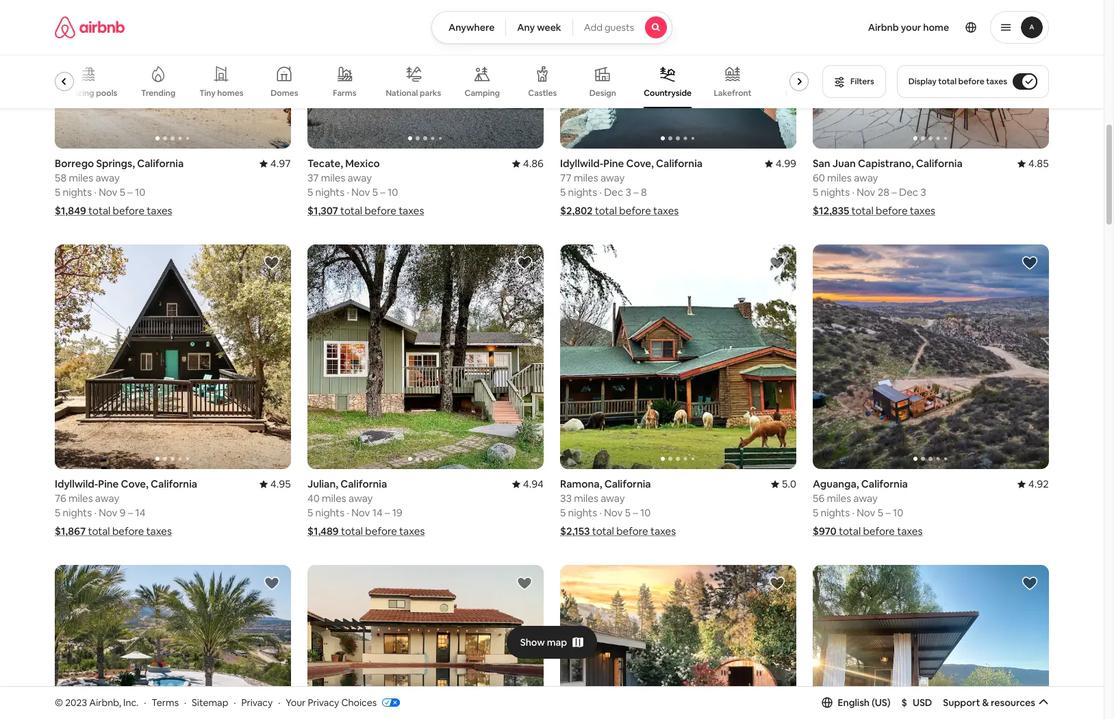 Task type: vqa. For each thing, say whether or not it's contained in the screenshot.
76's Idyllwild-
yes



Task type: locate. For each thing, give the bounding box(es) containing it.
before inside aguanga, california 56 miles away 5 nights · nov 5 – 10 $970 total before taxes
[[863, 525, 895, 538]]

·
[[94, 186, 96, 199], [347, 186, 349, 199], [600, 186, 602, 199], [852, 186, 855, 199], [94, 506, 96, 519], [347, 506, 349, 519], [600, 506, 602, 519], [852, 506, 855, 519], [144, 696, 146, 709], [184, 696, 186, 709], [234, 696, 236, 709], [278, 696, 280, 709]]

add to wishlist: temecula, california image
[[264, 575, 280, 592]]

1 horizontal spatial dec
[[899, 186, 918, 199]]

0 horizontal spatial 3
[[626, 186, 631, 199]]

· down springs,
[[94, 186, 96, 199]]

10 inside aguanga, california 56 miles away 5 nights · nov 5 – 10 $970 total before taxes
[[893, 506, 904, 519]]

– inside idyllwild-pine cove, california 76 miles away 5 nights · nov 9 – 14 $1,867 total before taxes
[[128, 506, 133, 519]]

cove,
[[626, 157, 654, 170], [121, 477, 149, 490]]

total right $2,153
[[592, 525, 614, 538]]

before down 8
[[619, 204, 651, 217]]

· left 19 on the left bottom
[[347, 506, 349, 519]]

1 horizontal spatial 3
[[921, 186, 926, 199]]

©
[[55, 696, 63, 709]]

1 14 from the left
[[135, 506, 145, 519]]

10 inside the ramona, california 33 miles away 5 nights · nov 5 – 10 $2,153 total before taxes
[[640, 506, 651, 519]]

4.92 out of 5 average rating image
[[1018, 477, 1049, 490]]

0 horizontal spatial privacy
[[241, 696, 273, 709]]

before right $2,153
[[617, 525, 648, 538]]

dec right 28
[[899, 186, 918, 199]]

away right 76
[[95, 492, 119, 505]]

nov inside aguanga, california 56 miles away 5 nights · nov 5 – 10 $970 total before taxes
[[857, 506, 876, 519]]

before inside julian, california 40 miles away 5 nights · nov 14 – 19 $1,489 total before taxes
[[365, 525, 397, 538]]

1 vertical spatial idyllwild-
[[55, 477, 98, 490]]

nights up $12,835
[[821, 186, 850, 199]]

before inside the san juan capistrano, california 60 miles away 5 nights · nov 28 – dec 3 $12,835 total before taxes
[[876, 204, 908, 217]]

before inside the ramona, california 33 miles away 5 nights · nov 5 – 10 $2,153 total before taxes
[[617, 525, 648, 538]]

homes
[[217, 88, 243, 99]]

before
[[959, 76, 985, 87], [113, 204, 145, 217], [365, 204, 396, 217], [619, 204, 651, 217], [876, 204, 908, 217], [112, 525, 144, 538], [365, 525, 397, 538], [617, 525, 648, 538], [863, 525, 895, 538]]

miles down juan
[[827, 171, 852, 184]]

miles right 77
[[574, 171, 598, 184]]

nov
[[99, 186, 117, 199], [351, 186, 370, 199], [857, 186, 876, 199], [99, 506, 117, 519], [351, 506, 370, 519], [604, 506, 623, 519], [857, 506, 876, 519]]

$
[[902, 696, 907, 709]]

· inside aguanga, california 56 miles away 5 nights · nov 5 – 10 $970 total before taxes
[[852, 506, 855, 519]]

nights up the $1,307
[[315, 186, 345, 199]]

pine for 77 miles away
[[604, 157, 624, 170]]

before right the display
[[959, 76, 985, 87]]

pine inside idyllwild-pine cove, california 77 miles away 5 nights · dec 3 – 8 $2,802 total before taxes
[[604, 157, 624, 170]]

usd
[[913, 696, 932, 709]]

nights inside tecate, mexico 37 miles away 5 nights · nov 5 – 10 $1,307 total before taxes
[[315, 186, 345, 199]]

pine inside idyllwild-pine cove, california 76 miles away 5 nights · nov 9 – 14 $1,867 total before taxes
[[98, 477, 119, 490]]

nights inside julian, california 40 miles away 5 nights · nov 14 – 19 $1,489 total before taxes
[[315, 506, 345, 519]]

display
[[909, 76, 937, 87]]

miles
[[69, 171, 93, 184], [321, 171, 345, 184], [574, 171, 598, 184], [827, 171, 852, 184], [68, 492, 93, 505], [322, 492, 346, 505], [574, 492, 598, 505], [827, 492, 851, 505]]

airbnb your home
[[868, 21, 949, 34]]

nights up $2,802
[[568, 186, 597, 199]]

add to wishlist: ramona, california image
[[769, 255, 786, 271], [516, 575, 533, 592]]

total right the $1,307
[[340, 204, 362, 217]]

–
[[128, 186, 133, 199], [380, 186, 385, 199], [634, 186, 639, 199], [892, 186, 897, 199], [128, 506, 133, 519], [385, 506, 390, 519], [633, 506, 638, 519], [886, 506, 891, 519]]

away down aguanga,
[[854, 492, 878, 505]]

total right $1,489
[[341, 525, 363, 538]]

idyllwild-pine cove, california 77 miles away 5 nights · dec 3 – 8 $2,802 total before taxes
[[560, 157, 703, 217]]

$1,867
[[55, 525, 86, 538]]

total right $1,867
[[88, 525, 110, 538]]

1 dec from the left
[[604, 186, 623, 199]]

· left 8
[[600, 186, 602, 199]]

nov inside idyllwild-pine cove, california 76 miles away 5 nights · nov 9 – 14 $1,867 total before taxes
[[99, 506, 117, 519]]

1 vertical spatial pine
[[98, 477, 119, 490]]

· left 9
[[94, 506, 96, 519]]

home
[[923, 21, 949, 34]]

taxes inside tecate, mexico 37 miles away 5 nights · nov 5 – 10 $1,307 total before taxes
[[399, 204, 424, 217]]

dec inside the san juan capistrano, california 60 miles away 5 nights · nov 28 – dec 3 $12,835 total before taxes
[[899, 186, 918, 199]]

profile element
[[689, 0, 1049, 55]]

group
[[55, 55, 814, 108], [55, 245, 291, 469], [308, 245, 544, 469], [560, 245, 797, 469], [813, 245, 1049, 469], [55, 565, 291, 719], [308, 565, 544, 719], [560, 565, 797, 719], [813, 565, 1049, 719]]

idyllwild- inside idyllwild-pine cove, california 76 miles away 5 nights · nov 9 – 14 $1,867 total before taxes
[[55, 477, 98, 490]]

· down aguanga,
[[852, 506, 855, 519]]

before down 19 on the left bottom
[[365, 525, 397, 538]]

pine
[[604, 157, 624, 170], [98, 477, 119, 490]]

2 14 from the left
[[372, 506, 383, 519]]

sitemap link
[[192, 696, 228, 709]]

nights inside borrego springs, california 58 miles away 5 nights · nov 5 – 10 $1,849 total before taxes
[[63, 186, 92, 199]]

before down mexico
[[365, 204, 396, 217]]

total inside tecate, mexico 37 miles away 5 nights · nov 5 – 10 $1,307 total before taxes
[[340, 204, 362, 217]]

· inside julian, california 40 miles away 5 nights · nov 14 – 19 $1,489 total before taxes
[[347, 506, 349, 519]]

national
[[386, 87, 418, 98]]

dec inside idyllwild-pine cove, california 77 miles away 5 nights · dec 3 – 8 $2,802 total before taxes
[[604, 186, 623, 199]]

away down mexico
[[348, 171, 372, 184]]

· down ramona,
[[600, 506, 602, 519]]

total right "$970"
[[839, 525, 861, 538]]

0 vertical spatial idyllwild-
[[560, 157, 604, 170]]

privacy left your
[[241, 696, 273, 709]]

14
[[135, 506, 145, 519], [372, 506, 383, 519]]

idyllwild- up 77
[[560, 157, 604, 170]]

add guests
[[584, 21, 634, 34]]

1 horizontal spatial add to wishlist: ramona, california image
[[769, 255, 786, 271]]

total inside the ramona, california 33 miles away 5 nights · nov 5 – 10 $2,153 total before taxes
[[592, 525, 614, 538]]

1 horizontal spatial privacy
[[308, 696, 339, 709]]

idyllwild- inside idyllwild-pine cove, california 77 miles away 5 nights · dec 3 – 8 $2,802 total before taxes
[[560, 157, 604, 170]]

1 horizontal spatial 14
[[372, 506, 383, 519]]

miles inside idyllwild-pine cove, california 76 miles away 5 nights · nov 9 – 14 $1,867 total before taxes
[[68, 492, 93, 505]]

$970
[[813, 525, 837, 538]]

display total before taxes button
[[897, 65, 1049, 98]]

miles inside borrego springs, california 58 miles away 5 nights · nov 5 – 10 $1,849 total before taxes
[[69, 171, 93, 184]]

away
[[95, 171, 120, 184], [348, 171, 372, 184], [601, 171, 625, 184], [854, 171, 878, 184], [95, 492, 119, 505], [349, 492, 373, 505], [601, 492, 625, 505], [854, 492, 878, 505]]

privacy right your
[[308, 696, 339, 709]]

national parks
[[386, 87, 441, 98]]

None search field
[[431, 11, 673, 44]]

· inside tecate, mexico 37 miles away 5 nights · nov 5 – 10 $1,307 total before taxes
[[347, 186, 349, 199]]

any week button
[[506, 11, 573, 44]]

1 horizontal spatial cove,
[[626, 157, 654, 170]]

idyllwild-
[[560, 157, 604, 170], [55, 477, 98, 490]]

trending
[[141, 88, 176, 99]]

before down springs,
[[113, 204, 145, 217]]

camping
[[465, 88, 500, 99]]

idyllwild-pine cove, california 76 miles away 5 nights · nov 9 – 14 $1,867 total before taxes
[[55, 477, 197, 538]]

3 inside idyllwild-pine cove, california 77 miles away 5 nights · dec 3 – 8 $2,802 total before taxes
[[626, 186, 631, 199]]

37
[[308, 171, 319, 184]]

1 horizontal spatial idyllwild-
[[560, 157, 604, 170]]

4.85 out of 5 average rating image
[[1018, 157, 1049, 170]]

miles inside tecate, mexico 37 miles away 5 nights · nov 5 – 10 $1,307 total before taxes
[[321, 171, 345, 184]]

cove, up 8
[[626, 157, 654, 170]]

support & resources button
[[943, 696, 1049, 709]]

2 dec from the left
[[899, 186, 918, 199]]

0 horizontal spatial 14
[[135, 506, 145, 519]]

miles down the tecate, at left
[[321, 171, 345, 184]]

77
[[560, 171, 572, 184]]

taxes inside display total before taxes button
[[986, 76, 1007, 87]]

0 vertical spatial add to wishlist: ramona, california image
[[769, 255, 786, 271]]

0 vertical spatial cove,
[[626, 157, 654, 170]]

58
[[55, 171, 67, 184]]

1 horizontal spatial pine
[[604, 157, 624, 170]]

away down springs,
[[95, 171, 120, 184]]

away down ramona,
[[601, 492, 625, 505]]

miles inside the ramona, california 33 miles away 5 nights · nov 5 – 10 $2,153 total before taxes
[[574, 492, 598, 505]]

taxes inside borrego springs, california 58 miles away 5 nights · nov 5 – 10 $1,849 total before taxes
[[147, 204, 172, 217]]

nights up $2,153
[[568, 506, 597, 519]]

away right the 40
[[349, 492, 373, 505]]

add to wishlist: fallbrook, california image
[[1022, 575, 1038, 592]]

dec
[[604, 186, 623, 199], [899, 186, 918, 199]]

california
[[137, 157, 184, 170], [656, 157, 703, 170], [916, 157, 963, 170], [151, 477, 197, 490], [341, 477, 387, 490], [604, 477, 651, 490], [861, 477, 908, 490]]

dec left 8
[[604, 186, 623, 199]]

10 inside borrego springs, california 58 miles away 5 nights · nov 5 – 10 $1,849 total before taxes
[[135, 186, 145, 199]]

castles
[[528, 88, 557, 99]]

4.97
[[270, 157, 291, 170]]

0 horizontal spatial idyllwild-
[[55, 477, 98, 490]]

idyllwild- for 76
[[55, 477, 98, 490]]

10 for aguanga,
[[893, 506, 904, 519]]

miles inside julian, california 40 miles away 5 nights · nov 14 – 19 $1,489 total before taxes
[[322, 492, 346, 505]]

2023
[[65, 696, 87, 709]]

10 inside tecate, mexico 37 miles away 5 nights · nov 5 – 10 $1,307 total before taxes
[[388, 186, 398, 199]]

your privacy choices link
[[286, 696, 400, 710]]

1 vertical spatial cove,
[[121, 477, 149, 490]]

19
[[392, 506, 402, 519]]

· down juan
[[852, 186, 855, 199]]

english (us) button
[[822, 696, 891, 709]]

14 right 9
[[135, 506, 145, 519]]

14 left 19 on the left bottom
[[372, 506, 383, 519]]

filters
[[851, 76, 874, 87]]

nights up $1,867
[[63, 506, 92, 519]]

nov inside borrego springs, california 58 miles away 5 nights · nov 5 – 10 $1,849 total before taxes
[[99, 186, 117, 199]]

total inside idyllwild-pine cove, california 76 miles away 5 nights · nov 9 – 14 $1,867 total before taxes
[[88, 525, 110, 538]]

4.99
[[776, 157, 797, 170]]

5
[[55, 186, 60, 199], [120, 186, 125, 199], [308, 186, 313, 199], [372, 186, 378, 199], [560, 186, 566, 199], [813, 186, 819, 199], [55, 506, 60, 519], [308, 506, 313, 519], [560, 506, 566, 519], [625, 506, 631, 519], [813, 506, 819, 519], [878, 506, 884, 519]]

2 3 from the left
[[921, 186, 926, 199]]

terms · sitemap · privacy ·
[[152, 696, 280, 709]]

show
[[520, 636, 545, 648]]

cove, inside idyllwild-pine cove, california 76 miles away 5 nights · nov 9 – 14 $1,867 total before taxes
[[121, 477, 149, 490]]

nov inside tecate, mexico 37 miles away 5 nights · nov 5 – 10 $1,307 total before taxes
[[351, 186, 370, 199]]

ramona,
[[560, 477, 602, 490]]

0 horizontal spatial add to wishlist: ramona, california image
[[516, 575, 533, 592]]

idyllwild- up 76
[[55, 477, 98, 490]]

before right "$970"
[[863, 525, 895, 538]]

aguanga, california 56 miles away 5 nights · nov 5 – 10 $970 total before taxes
[[813, 477, 923, 538]]

miles down julian,
[[322, 492, 346, 505]]

add guests button
[[572, 11, 673, 44]]

map
[[547, 636, 567, 648]]

cove, up 9
[[121, 477, 149, 490]]

miles down borrego
[[69, 171, 93, 184]]

0 vertical spatial pine
[[604, 157, 624, 170]]

away right 77
[[601, 171, 625, 184]]

miles right 76
[[68, 492, 93, 505]]

1 3 from the left
[[626, 186, 631, 199]]

nights
[[63, 186, 92, 199], [315, 186, 345, 199], [568, 186, 597, 199], [821, 186, 850, 199], [63, 506, 92, 519], [315, 506, 345, 519], [568, 506, 597, 519], [821, 506, 850, 519]]

nights inside aguanga, california 56 miles away 5 nights · nov 5 – 10 $970 total before taxes
[[821, 506, 850, 519]]

nights up "$970"
[[821, 506, 850, 519]]

14 inside idyllwild-pine cove, california 76 miles away 5 nights · nov 9 – 14 $1,867 total before taxes
[[135, 506, 145, 519]]

– inside idyllwild-pine cove, california 77 miles away 5 nights · dec 3 – 8 $2,802 total before taxes
[[634, 186, 639, 199]]

total
[[938, 76, 957, 87], [88, 204, 110, 217], [340, 204, 362, 217], [595, 204, 617, 217], [852, 204, 874, 217], [88, 525, 110, 538], [341, 525, 363, 538], [592, 525, 614, 538], [839, 525, 861, 538]]

5.0
[[782, 477, 797, 490]]

away up 28
[[854, 171, 878, 184]]

miles down ramona,
[[574, 492, 598, 505]]

privacy
[[241, 696, 273, 709], [308, 696, 339, 709]]

total right the display
[[938, 76, 957, 87]]

· left privacy link
[[234, 696, 236, 709]]

4.86
[[523, 157, 544, 170]]

nights inside the ramona, california 33 miles away 5 nights · nov 5 – 10 $2,153 total before taxes
[[568, 506, 597, 519]]

before inside button
[[959, 76, 985, 87]]

terms link
[[152, 696, 179, 709]]

3 inside the san juan capistrano, california 60 miles away 5 nights · nov 28 – dec 3 $12,835 total before taxes
[[921, 186, 926, 199]]

$1,849
[[55, 204, 86, 217]]

before down 9
[[112, 525, 144, 538]]

terms
[[152, 696, 179, 709]]

3 right 28
[[921, 186, 926, 199]]

· down mexico
[[347, 186, 349, 199]]

$2,802
[[560, 204, 593, 217]]

anywhere
[[449, 21, 495, 34]]

0 horizontal spatial pine
[[98, 477, 119, 490]]

nights up $1,849
[[63, 186, 92, 199]]

inc.
[[123, 696, 139, 709]]

nights up $1,489
[[315, 506, 345, 519]]

· inside borrego springs, california 58 miles away 5 nights · nov 5 – 10 $1,849 total before taxes
[[94, 186, 96, 199]]

total right $1,849
[[88, 204, 110, 217]]

· right terms link
[[184, 696, 186, 709]]

cove, inside idyllwild-pine cove, california 77 miles away 5 nights · dec 3 – 8 $2,802 total before taxes
[[626, 157, 654, 170]]

0 horizontal spatial dec
[[604, 186, 623, 199]]

add to wishlist: julian, california image
[[516, 255, 533, 271]]

3 left 8
[[626, 186, 631, 199]]

5 inside the san juan capistrano, california 60 miles away 5 nights · nov 28 – dec 3 $12,835 total before taxes
[[813, 186, 819, 199]]

4.86 out of 5 average rating image
[[512, 157, 544, 170]]

total inside borrego springs, california 58 miles away 5 nights · nov 5 – 10 $1,849 total before taxes
[[88, 204, 110, 217]]

california inside idyllwild-pine cove, california 77 miles away 5 nights · dec 3 – 8 $2,802 total before taxes
[[656, 157, 703, 170]]

· inside the san juan capistrano, california 60 miles away 5 nights · nov 28 – dec 3 $12,835 total before taxes
[[852, 186, 855, 199]]

total right $2,802
[[595, 204, 617, 217]]

away inside the san juan capistrano, california 60 miles away 5 nights · nov 28 – dec 3 $12,835 total before taxes
[[854, 171, 878, 184]]

0 horizontal spatial cove,
[[121, 477, 149, 490]]

miles down aguanga,
[[827, 492, 851, 505]]

total right $12,835
[[852, 204, 874, 217]]

before down 28
[[876, 204, 908, 217]]

taxes
[[986, 76, 1007, 87], [147, 204, 172, 217], [399, 204, 424, 217], [653, 204, 679, 217], [910, 204, 936, 217], [146, 525, 172, 538], [399, 525, 425, 538], [651, 525, 676, 538], [897, 525, 923, 538]]

56
[[813, 492, 825, 505]]

add to wishlist: idyllwild-pine cove, california image
[[769, 575, 786, 592]]



Task type: describe. For each thing, give the bounding box(es) containing it.
filters button
[[823, 65, 886, 98]]

play
[[785, 88, 801, 99]]

amazing pools
[[60, 88, 117, 99]]

76
[[55, 492, 66, 505]]

nights inside the san juan capistrano, california 60 miles away 5 nights · nov 28 – dec 3 $12,835 total before taxes
[[821, 186, 850, 199]]

nov inside julian, california 40 miles away 5 nights · nov 14 – 19 $1,489 total before taxes
[[351, 506, 370, 519]]

&
[[982, 696, 989, 709]]

california inside idyllwild-pine cove, california 76 miles away 5 nights · nov 9 – 14 $1,867 total before taxes
[[151, 477, 197, 490]]

· inside idyllwild-pine cove, california 76 miles away 5 nights · nov 9 – 14 $1,867 total before taxes
[[94, 506, 96, 519]]

countryside
[[644, 88, 692, 99]]

guests
[[605, 21, 634, 34]]

lakefront
[[714, 88, 752, 99]]

28
[[878, 186, 890, 199]]

5 inside julian, california 40 miles away 5 nights · nov 14 – 19 $1,489 total before taxes
[[308, 506, 313, 519]]

before inside tecate, mexico 37 miles away 5 nights · nov 5 – 10 $1,307 total before taxes
[[365, 204, 396, 217]]

springs,
[[96, 157, 135, 170]]

julian, california 40 miles away 5 nights · nov 14 – 19 $1,489 total before taxes
[[308, 477, 425, 538]]

taxes inside idyllwild-pine cove, california 77 miles away 5 nights · dec 3 – 8 $2,802 total before taxes
[[653, 204, 679, 217]]

before inside idyllwild-pine cove, california 76 miles away 5 nights · nov 9 – 14 $1,867 total before taxes
[[112, 525, 144, 538]]

support & resources
[[943, 696, 1036, 709]]

add to wishlist: idyllwild-pine cove, california image
[[264, 255, 280, 271]]

california inside julian, california 40 miles away 5 nights · nov 14 – 19 $1,489 total before taxes
[[341, 477, 387, 490]]

california inside aguanga, california 56 miles away 5 nights · nov 5 – 10 $970 total before taxes
[[861, 477, 908, 490]]

borrego springs, california 58 miles away 5 nights · nov 5 – 10 $1,849 total before taxes
[[55, 157, 184, 217]]

away inside idyllwild-pine cove, california 76 miles away 5 nights · nov 9 – 14 $1,867 total before taxes
[[95, 492, 119, 505]]

aguanga,
[[813, 477, 859, 490]]

your
[[286, 696, 306, 709]]

– inside the ramona, california 33 miles away 5 nights · nov 5 – 10 $2,153 total before taxes
[[633, 506, 638, 519]]

nov inside the san juan capistrano, california 60 miles away 5 nights · nov 28 – dec 3 $12,835 total before taxes
[[857, 186, 876, 199]]

nights inside idyllwild-pine cove, california 77 miles away 5 nights · dec 3 – 8 $2,802 total before taxes
[[568, 186, 597, 199]]

4.97 out of 5 average rating image
[[259, 157, 291, 170]]

california inside borrego springs, california 58 miles away 5 nights · nov 5 – 10 $1,849 total before taxes
[[137, 157, 184, 170]]

nights inside idyllwild-pine cove, california 76 miles away 5 nights · nov 9 – 14 $1,867 total before taxes
[[63, 506, 92, 519]]

nov inside the ramona, california 33 miles away 5 nights · nov 5 – 10 $2,153 total before taxes
[[604, 506, 623, 519]]

pine for 76 miles away
[[98, 477, 119, 490]]

total inside idyllwild-pine cove, california 77 miles away 5 nights · dec 3 – 8 $2,802 total before taxes
[[595, 204, 617, 217]]

design
[[589, 88, 616, 99]]

8
[[641, 186, 647, 199]]

miles inside idyllwild-pine cove, california 77 miles away 5 nights · dec 3 – 8 $2,802 total before taxes
[[574, 171, 598, 184]]

1 vertical spatial add to wishlist: ramona, california image
[[516, 575, 533, 592]]

amazing
[[60, 88, 94, 99]]

total inside aguanga, california 56 miles away 5 nights · nov 5 – 10 $970 total before taxes
[[839, 525, 861, 538]]

4.99 out of 5 average rating image
[[765, 157, 797, 170]]

california inside the ramona, california 33 miles away 5 nights · nov 5 – 10 $2,153 total before taxes
[[604, 477, 651, 490]]

airbnb,
[[89, 696, 121, 709]]

– inside aguanga, california 56 miles away 5 nights · nov 5 – 10 $970 total before taxes
[[886, 506, 891, 519]]

airbnb
[[868, 21, 899, 34]]

privacy link
[[241, 696, 273, 709]]

taxes inside aguanga, california 56 miles away 5 nights · nov 5 – 10 $970 total before taxes
[[897, 525, 923, 538]]

show map button
[[507, 626, 597, 659]]

tecate,
[[308, 157, 343, 170]]

week
[[537, 21, 561, 34]]

sitemap
[[192, 696, 228, 709]]

$ usd
[[902, 696, 932, 709]]

taxes inside idyllwild-pine cove, california 76 miles away 5 nights · nov 9 – 14 $1,867 total before taxes
[[146, 525, 172, 538]]

ramona, california 33 miles away 5 nights · nov 5 – 10 $2,153 total before taxes
[[560, 477, 676, 538]]

4.92
[[1029, 477, 1049, 490]]

show map
[[520, 636, 567, 648]]

(us)
[[872, 696, 891, 709]]

cove, for 76 miles away
[[121, 477, 149, 490]]

airbnb your home link
[[860, 13, 957, 42]]

your privacy choices
[[286, 696, 377, 709]]

domes
[[271, 88, 298, 99]]

total inside julian, california 40 miles away 5 nights · nov 14 – 19 $1,489 total before taxes
[[341, 525, 363, 538]]

miles inside aguanga, california 56 miles away 5 nights · nov 5 – 10 $970 total before taxes
[[827, 492, 851, 505]]

14 inside julian, california 40 miles away 5 nights · nov 14 – 19 $1,489 total before taxes
[[372, 506, 383, 519]]

total inside the san juan capistrano, california 60 miles away 5 nights · nov 28 – dec 3 $12,835 total before taxes
[[852, 204, 874, 217]]

60
[[813, 171, 825, 184]]

choices
[[341, 696, 377, 709]]

4.94
[[523, 477, 544, 490]]

cove, for 77 miles away
[[626, 157, 654, 170]]

any week
[[517, 21, 561, 34]]

2 privacy from the left
[[308, 696, 339, 709]]

taxes inside the ramona, california 33 miles away 5 nights · nov 5 – 10 $2,153 total before taxes
[[651, 525, 676, 538]]

julian,
[[308, 477, 338, 490]]

away inside the ramona, california 33 miles away 5 nights · nov 5 – 10 $2,153 total before taxes
[[601, 492, 625, 505]]

4.95
[[270, 477, 291, 490]]

resources
[[991, 696, 1036, 709]]

· inside the ramona, california 33 miles away 5 nights · nov 5 – 10 $2,153 total before taxes
[[600, 506, 602, 519]]

$1,489
[[308, 525, 339, 538]]

san
[[813, 157, 831, 170]]

4.95 out of 5 average rating image
[[259, 477, 291, 490]]

juan
[[833, 157, 856, 170]]

taxes inside julian, california 40 miles away 5 nights · nov 14 – 19 $1,489 total before taxes
[[399, 525, 425, 538]]

english (us)
[[838, 696, 891, 709]]

40
[[308, 492, 320, 505]]

farms
[[333, 88, 356, 99]]

california inside the san juan capistrano, california 60 miles away 5 nights · nov 28 – dec 3 $12,835 total before taxes
[[916, 157, 963, 170]]

miles inside the san juan capistrano, california 60 miles away 5 nights · nov 28 – dec 3 $12,835 total before taxes
[[827, 171, 852, 184]]

before inside idyllwild-pine cove, california 77 miles away 5 nights · dec 3 – 8 $2,802 total before taxes
[[619, 204, 651, 217]]

9
[[120, 506, 126, 519]]

display total before taxes
[[909, 76, 1007, 87]]

pools
[[96, 88, 117, 99]]

4.85
[[1029, 157, 1049, 170]]

san juan capistrano, california 60 miles away 5 nights · nov 28 – dec 3 $12,835 total before taxes
[[813, 157, 963, 217]]

33
[[560, 492, 572, 505]]

– inside julian, california 40 miles away 5 nights · nov 14 – 19 $1,489 total before taxes
[[385, 506, 390, 519]]

· left your
[[278, 696, 280, 709]]

idyllwild- for 77
[[560, 157, 604, 170]]

$2,153
[[560, 525, 590, 538]]

taxes inside the san juan capistrano, california 60 miles away 5 nights · nov 28 – dec 3 $12,835 total before taxes
[[910, 204, 936, 217]]

away inside borrego springs, california 58 miles away 5 nights · nov 5 – 10 $1,849 total before taxes
[[95, 171, 120, 184]]

capistrano,
[[858, 157, 914, 170]]

group containing national parks
[[55, 55, 814, 108]]

add
[[584, 21, 603, 34]]

tiny homes
[[199, 88, 243, 99]]

· right inc.
[[144, 696, 146, 709]]

5.0 out of 5 average rating image
[[771, 477, 797, 490]]

total inside button
[[938, 76, 957, 87]]

– inside borrego springs, california 58 miles away 5 nights · nov 5 – 10 $1,849 total before taxes
[[128, 186, 133, 199]]

away inside aguanga, california 56 miles away 5 nights · nov 5 – 10 $970 total before taxes
[[854, 492, 878, 505]]

none search field containing anywhere
[[431, 11, 673, 44]]

english
[[838, 696, 870, 709]]

– inside the san juan capistrano, california 60 miles away 5 nights · nov 28 – dec 3 $12,835 total before taxes
[[892, 186, 897, 199]]

add to wishlist: aguanga, california image
[[1022, 255, 1038, 271]]

support
[[943, 696, 980, 709]]

your
[[901, 21, 921, 34]]

10 for tecate,
[[388, 186, 398, 199]]

5 inside idyllwild-pine cove, california 76 miles away 5 nights · nov 9 – 14 $1,867 total before taxes
[[55, 506, 60, 519]]

– inside tecate, mexico 37 miles away 5 nights · nov 5 – 10 $1,307 total before taxes
[[380, 186, 385, 199]]

1 privacy from the left
[[241, 696, 273, 709]]

away inside idyllwild-pine cove, california 77 miles away 5 nights · dec 3 – 8 $2,802 total before taxes
[[601, 171, 625, 184]]

tecate, mexico 37 miles away 5 nights · nov 5 – 10 $1,307 total before taxes
[[308, 157, 424, 217]]

tiny
[[199, 88, 216, 99]]

10 for ramona,
[[640, 506, 651, 519]]

anywhere button
[[431, 11, 506, 44]]

· inside idyllwild-pine cove, california 77 miles away 5 nights · dec 3 – 8 $2,802 total before taxes
[[600, 186, 602, 199]]

4.94 out of 5 average rating image
[[512, 477, 544, 490]]

5 inside idyllwild-pine cove, california 77 miles away 5 nights · dec 3 – 8 $2,802 total before taxes
[[560, 186, 566, 199]]

borrego
[[55, 157, 94, 170]]

$1,307
[[308, 204, 338, 217]]

before inside borrego springs, california 58 miles away 5 nights · nov 5 – 10 $1,849 total before taxes
[[113, 204, 145, 217]]

$12,835
[[813, 204, 850, 217]]

© 2023 airbnb, inc. ·
[[55, 696, 146, 709]]

away inside tecate, mexico 37 miles away 5 nights · nov 5 – 10 $1,307 total before taxes
[[348, 171, 372, 184]]

away inside julian, california 40 miles away 5 nights · nov 14 – 19 $1,489 total before taxes
[[349, 492, 373, 505]]

any
[[517, 21, 535, 34]]



